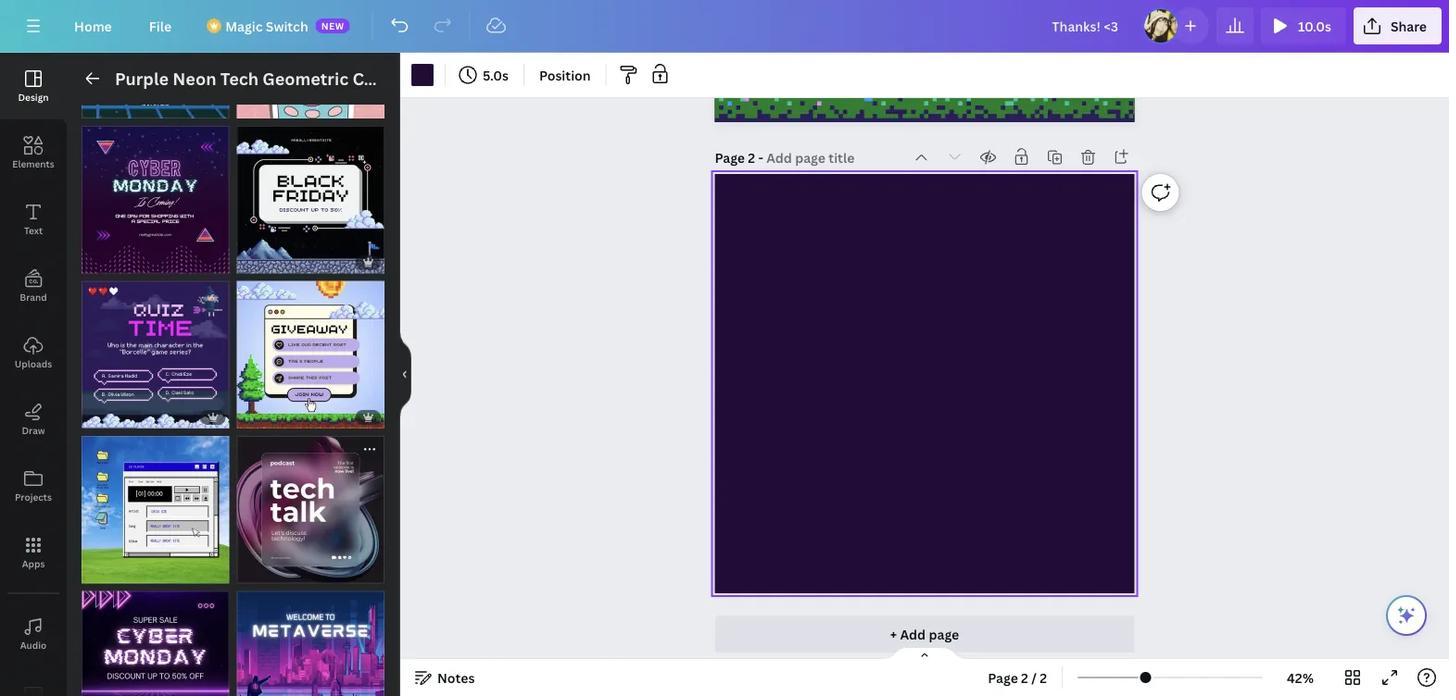 Task type: vqa. For each thing, say whether or not it's contained in the screenshot.
preferences
no



Task type: describe. For each thing, give the bounding box(es) containing it.
5
[[115, 256, 122, 269]]

dark blue night sky illustrative quiz time game instagram post image
[[82, 281, 229, 429]]

text
[[24, 224, 43, 237]]

notes
[[437, 669, 475, 687]]

purple neon cyber monday instagram post group
[[82, 580, 229, 697]]

purple
[[115, 67, 169, 90]]

text button
[[0, 186, 67, 253]]

design
[[18, 91, 49, 103]]

tech
[[220, 67, 259, 90]]

page
[[929, 626, 959, 643]]

uploads
[[15, 358, 52, 370]]

draw button
[[0, 386, 67, 453]]

elements
[[12, 158, 54, 170]]

projects
[[15, 491, 52, 504]]

purple and pink neon cyber monday carousel instagram post group
[[82, 115, 229, 274]]

apps button
[[0, 520, 67, 586]]

canva assistant image
[[1395, 605, 1418, 627]]

page for page 2 -
[[715, 149, 745, 166]]

audio button
[[0, 601, 67, 668]]

projects button
[[0, 453, 67, 520]]

position button
[[532, 60, 598, 90]]

position
[[539, 66, 591, 84]]

side panel tab list
[[0, 53, 67, 697]]

black and neon green retro geometric black friday instagram post image
[[237, 126, 385, 274]]

10.0s
[[1298, 17, 1331, 35]]

instagram
[[475, 67, 557, 90]]

share
[[1391, 17, 1427, 35]]

blue animated pixel computer retro sale night instagram post group
[[82, 0, 229, 119]]

draw
[[22, 424, 45, 437]]

cyber
[[352, 67, 401, 90]]

/
[[1031, 669, 1037, 687]]

switch
[[266, 17, 308, 35]]

design button
[[0, 53, 67, 120]]

2 horizontal spatial 2
[[1040, 669, 1047, 687]]

share button
[[1354, 7, 1442, 44]]

brand button
[[0, 253, 67, 320]]

main menu bar
[[0, 0, 1449, 53]]



Task type: locate. For each thing, give the bounding box(es) containing it.
purple neon cyber monday instagram post image
[[82, 592, 229, 697]]

1
[[91, 256, 96, 269]]

file button
[[134, 7, 186, 44]]

black and neon green retro geometric black friday instagram post group
[[237, 115, 385, 274]]

2 left -
[[748, 149, 755, 166]]

magic
[[225, 17, 263, 35]]

page left -
[[715, 149, 745, 166]]

purple neon tech geometric cyber monday instagram post
[[115, 67, 597, 90]]

Page title text field
[[766, 148, 856, 167]]

2 left /
[[1021, 669, 1028, 687]]

pink and blue illustration city welcome to metaverse instagram post image
[[237, 592, 385, 697]]

magic switch
[[225, 17, 308, 35]]

pink cyan white illustration retro cell phone daily motivation quote instagram post group
[[237, 0, 385, 119]]

brand
[[20, 291, 47, 303]]

apps
[[22, 558, 45, 570]]

1 horizontal spatial page
[[988, 669, 1018, 687]]

Design title text field
[[1037, 7, 1135, 44]]

42% button
[[1270, 663, 1330, 693]]

file
[[149, 17, 172, 35]]

page 2 -
[[715, 149, 766, 166]]

1 vertical spatial page
[[988, 669, 1018, 687]]

neon
[[173, 67, 216, 90]]

monday
[[405, 67, 471, 90]]

retro cd player song release instagram post image
[[82, 436, 229, 584]]

page left /
[[988, 669, 1018, 687]]

0 vertical spatial page
[[715, 149, 745, 166]]

geometric
[[262, 67, 349, 90]]

pink black photocentric neon tech talk podcast instagram post group
[[237, 429, 385, 584]]

retro cd player song release instagram post group
[[82, 425, 229, 584]]

home
[[74, 17, 112, 35]]

page 2 / 2
[[988, 669, 1047, 687]]

+ add page button
[[715, 616, 1135, 653]]

page for page 2 / 2
[[988, 669, 1018, 687]]

of
[[99, 256, 113, 269]]

audio
[[20, 639, 47, 652]]

2
[[748, 149, 755, 166], [1021, 669, 1028, 687], [1040, 669, 1047, 687]]

page inside "button"
[[988, 669, 1018, 687]]

home link
[[59, 7, 127, 44]]

42%
[[1287, 669, 1314, 687]]

purple and blue retro vintage giveaway instagram post image
[[237, 281, 385, 429]]

+
[[890, 626, 897, 643]]

5.0s
[[483, 66, 509, 84]]

page
[[715, 149, 745, 166], [988, 669, 1018, 687]]

1 horizontal spatial 2
[[1021, 669, 1028, 687]]

2 for /
[[1021, 669, 1028, 687]]

notes button
[[408, 663, 482, 693]]

elements button
[[0, 120, 67, 186]]

add
[[900, 626, 926, 643]]

+ add page
[[890, 626, 959, 643]]

pink cyan white illustration retro cell phone daily motivation quote instagram post image
[[237, 0, 385, 119]]

10.0s button
[[1261, 7, 1346, 44]]

pink black photocentric neon tech talk podcast instagram post image
[[237, 436, 385, 584]]

post
[[561, 67, 597, 90]]

2 right /
[[1040, 669, 1047, 687]]

-
[[758, 149, 763, 166]]

2 for -
[[748, 149, 755, 166]]

dark blue night sky illustrative quiz time game instagram post group
[[82, 270, 229, 429]]

#240c39 image
[[411, 64, 434, 86], [411, 64, 434, 86]]

page 2 / 2 button
[[981, 663, 1054, 693]]

5.0s button
[[453, 60, 516, 90]]

0 horizontal spatial page
[[715, 149, 745, 166]]

show pages image
[[880, 647, 969, 662]]

uploads button
[[0, 320, 67, 386]]

pink and blue illustration city welcome to metaverse instagram post group
[[237, 580, 385, 697]]

1 of 5
[[91, 256, 122, 269]]

blue animated pixel computer retro sale night instagram post image
[[82, 0, 229, 119]]

new
[[321, 19, 344, 32]]

hide image
[[399, 330, 411, 419]]

purple and blue retro vintage giveaway instagram post group
[[237, 270, 385, 429]]

0 horizontal spatial 2
[[748, 149, 755, 166]]



